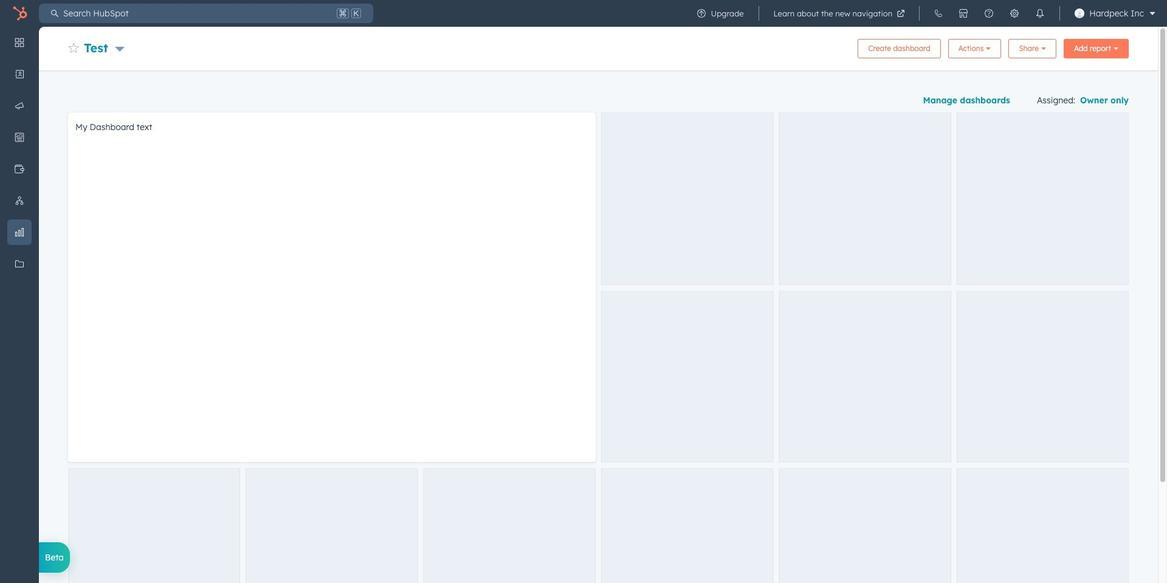 Task type: describe. For each thing, give the bounding box(es) containing it.
notifications image
[[1036, 9, 1046, 18]]

1 horizontal spatial menu
[[689, 0, 1160, 27]]

dirk hardpeck image
[[1075, 9, 1085, 18]]



Task type: vqa. For each thing, say whether or not it's contained in the screenshot.
2nd get
no



Task type: locate. For each thing, give the bounding box(es) containing it.
marketplaces image
[[959, 9, 969, 18]]

0 horizontal spatial menu
[[0, 27, 39, 553]]

settings image
[[1010, 9, 1020, 18]]

menu
[[689, 0, 1160, 27], [0, 27, 39, 553]]

Search HubSpot search field
[[58, 4, 335, 23]]

banner
[[68, 35, 1129, 58]]

help image
[[985, 9, 994, 18]]



